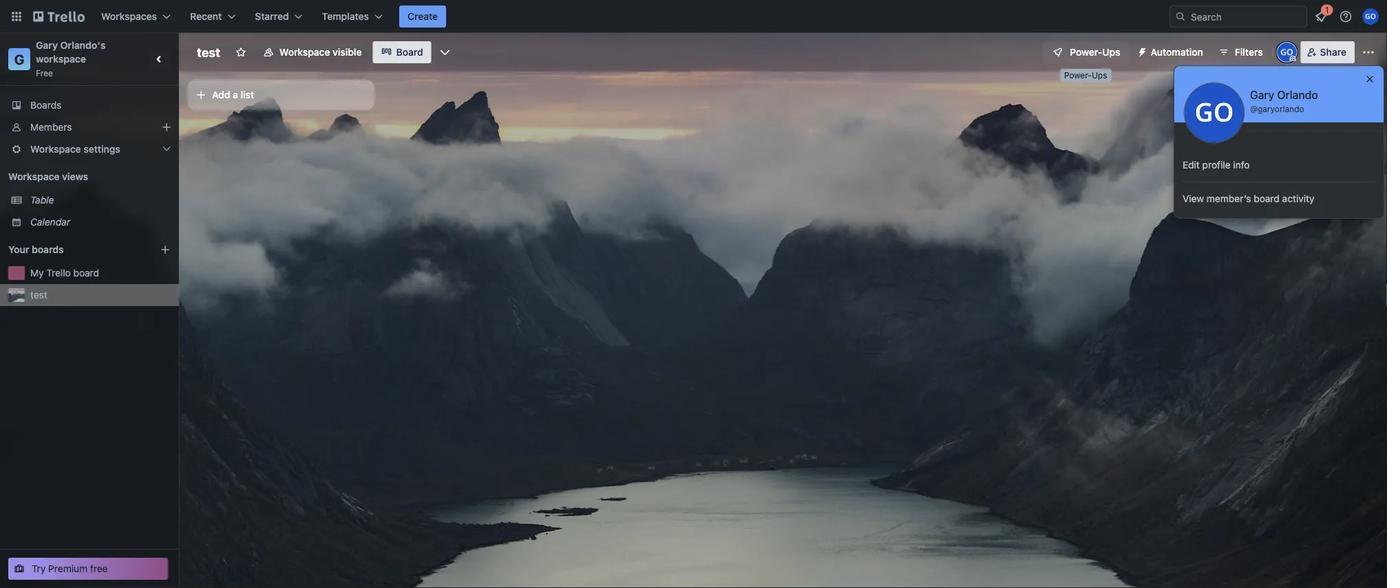 Task type: describe. For each thing, give the bounding box(es) containing it.
create button
[[399, 6, 446, 28]]

table
[[30, 195, 54, 206]]

edit profile info
[[1183, 159, 1250, 171]]

board for member's
[[1254, 193, 1280, 205]]

premium
[[48, 564, 88, 575]]

filters button
[[1214, 41, 1267, 63]]

gary orlando @ garyorlando
[[1250, 88, 1318, 114]]

trello
[[46, 268, 71, 279]]

boards link
[[0, 94, 179, 116]]

workspaces
[[101, 11, 157, 22]]

board
[[396, 46, 423, 58]]

primary element
[[0, 0, 1387, 33]]

settings
[[84, 144, 120, 155]]

garyorlando
[[1258, 104, 1305, 114]]

edit
[[1183, 159, 1200, 171]]

@
[[1250, 104, 1258, 114]]

share
[[1320, 46, 1347, 58]]

workspace for workspace settings
[[30, 144, 81, 155]]

try premium free
[[32, 564, 108, 575]]

your boards
[[8, 244, 64, 255]]

power- inside button
[[1070, 46, 1103, 58]]

board link
[[373, 41, 432, 63]]

this member is an admin of this board. image
[[1290, 56, 1296, 62]]

boards
[[30, 100, 62, 111]]

table link
[[30, 193, 171, 207]]

a
[[233, 89, 238, 101]]

Board name text field
[[190, 41, 227, 63]]

search image
[[1175, 11, 1186, 22]]

ups inside button
[[1103, 46, 1121, 58]]

your
[[8, 244, 29, 255]]

open information menu image
[[1339, 10, 1353, 23]]

free
[[90, 564, 108, 575]]

my trello board link
[[30, 266, 171, 280]]

workspace visible
[[279, 46, 362, 58]]

show menu image
[[1362, 45, 1376, 59]]

my trello board
[[30, 268, 99, 279]]

view
[[1183, 193, 1204, 205]]

workspace for workspace visible
[[279, 46, 330, 58]]

recent button
[[182, 6, 244, 28]]

list
[[241, 89, 254, 101]]

1 vertical spatial gary orlando (garyorlando) image
[[1278, 43, 1297, 62]]

power-ups inside button
[[1070, 46, 1121, 58]]

add a list
[[212, 89, 254, 101]]

workspace
[[36, 53, 86, 65]]

visible
[[333, 46, 362, 58]]

g link
[[8, 48, 30, 70]]

info
[[1234, 159, 1250, 171]]

orlando's
[[60, 40, 106, 51]]

try
[[32, 564, 46, 575]]

view member's board activity
[[1183, 193, 1315, 205]]

templates
[[322, 11, 369, 22]]

gary orlando's workspace free
[[36, 40, 108, 78]]

automation button
[[1132, 41, 1212, 63]]

workspace settings button
[[0, 138, 179, 160]]

starred button
[[247, 6, 311, 28]]

power- inside tooltip
[[1065, 71, 1092, 80]]

calendar link
[[30, 216, 171, 229]]

test link
[[30, 289, 171, 302]]

add a list button
[[187, 80, 375, 110]]



Task type: vqa. For each thing, say whether or not it's contained in the screenshot.
Board link
yes



Task type: locate. For each thing, give the bounding box(es) containing it.
gary for orlando's
[[36, 40, 58, 51]]

0 horizontal spatial test
[[30, 290, 47, 301]]

0 vertical spatial gary orlando (garyorlando) image
[[1363, 8, 1379, 25]]

try premium free button
[[8, 558, 168, 580]]

boards
[[32, 244, 64, 255]]

0 vertical spatial board
[[1254, 193, 1280, 205]]

gary orlando (garyorlando) image
[[1363, 8, 1379, 25], [1278, 43, 1297, 62]]

add
[[212, 89, 230, 101]]

share button
[[1301, 41, 1355, 63]]

test inside board name text field
[[197, 45, 220, 60]]

0 vertical spatial workspace
[[279, 46, 330, 58]]

board inside the my trello board link
[[73, 268, 99, 279]]

1 vertical spatial power-ups
[[1065, 71, 1108, 80]]

workspace inside workspace visible button
[[279, 46, 330, 58]]

0 horizontal spatial board
[[73, 268, 99, 279]]

1 vertical spatial workspace
[[30, 144, 81, 155]]

views
[[62, 171, 88, 182]]

0 vertical spatial ups
[[1103, 46, 1121, 58]]

power-
[[1070, 46, 1103, 58], [1065, 71, 1092, 80]]

member's
[[1207, 193, 1251, 205]]

activity
[[1283, 193, 1315, 205]]

orlando
[[1278, 88, 1318, 102]]

members link
[[0, 116, 179, 138]]

Search field
[[1186, 6, 1307, 27]]

gary orlando (garyorlando) image right open information menu icon
[[1363, 8, 1379, 25]]

star or unstar board image
[[235, 47, 246, 58]]

2 vertical spatial workspace
[[8, 171, 60, 182]]

your boards with 2 items element
[[8, 242, 139, 258]]

0 vertical spatial test
[[197, 45, 220, 60]]

power- up power-ups tooltip
[[1070, 46, 1103, 58]]

gary inside "gary orlando's workspace free"
[[36, 40, 58, 51]]

templates button
[[314, 6, 391, 28]]

g
[[14, 51, 24, 67]]

gary orlando (garyorlando) image right filters
[[1278, 43, 1297, 62]]

1 horizontal spatial board
[[1254, 193, 1280, 205]]

test down 'my'
[[30, 290, 47, 301]]

0 vertical spatial power-ups
[[1070, 46, 1121, 58]]

ups
[[1103, 46, 1121, 58], [1092, 71, 1108, 80]]

power-ups inside tooltip
[[1065, 71, 1108, 80]]

power-ups tooltip
[[1060, 69, 1112, 82]]

workspaces button
[[93, 6, 179, 28]]

my
[[30, 268, 44, 279]]

create
[[408, 11, 438, 22]]

back to home image
[[33, 6, 85, 28]]

1 vertical spatial ups
[[1092, 71, 1108, 80]]

gary inside gary orlando @ garyorlando
[[1250, 88, 1275, 102]]

gary
[[36, 40, 58, 51], [1250, 88, 1275, 102]]

workspace down members
[[30, 144, 81, 155]]

gary up @
[[1250, 88, 1275, 102]]

power- down power-ups button
[[1065, 71, 1092, 80]]

board up test link
[[73, 268, 99, 279]]

1 vertical spatial power-
[[1065, 71, 1092, 80]]

power-ups
[[1070, 46, 1121, 58], [1065, 71, 1108, 80]]

test left star or unstar board icon on the top left of page
[[197, 45, 220, 60]]

board
[[1254, 193, 1280, 205], [73, 268, 99, 279]]

1 horizontal spatial gary
[[1250, 88, 1275, 102]]

automation
[[1151, 46, 1203, 58]]

members
[[30, 122, 72, 133]]

board for trello
[[73, 268, 99, 279]]

test
[[197, 45, 220, 60], [30, 290, 47, 301]]

workspace navigation collapse icon image
[[150, 50, 169, 69]]

0 horizontal spatial gary
[[36, 40, 58, 51]]

free
[[36, 68, 53, 78]]

board left activity
[[1254, 193, 1280, 205]]

sm image
[[1132, 41, 1151, 61]]

workspace up table
[[8, 171, 60, 182]]

ups inside tooltip
[[1092, 71, 1108, 80]]

starred
[[255, 11, 289, 22]]

power-ups button
[[1043, 41, 1129, 63]]

customize views image
[[438, 45, 452, 59]]

workspace inside 'workspace settings' dropdown button
[[30, 144, 81, 155]]

0 vertical spatial power-
[[1070, 46, 1103, 58]]

recent
[[190, 11, 222, 22]]

workspace left visible
[[279, 46, 330, 58]]

calendar
[[30, 217, 70, 228]]

1 vertical spatial gary
[[1250, 88, 1275, 102]]

1 vertical spatial test
[[30, 290, 47, 301]]

1 vertical spatial board
[[73, 268, 99, 279]]

workspace
[[279, 46, 330, 58], [30, 144, 81, 155], [8, 171, 60, 182]]

0 horizontal spatial gary orlando (garyorlando) image
[[1278, 43, 1297, 62]]

gary orlando (garyorlando) image
[[1184, 83, 1245, 143]]

workspace views
[[8, 171, 88, 182]]

gary for orlando
[[1250, 88, 1275, 102]]

add board image
[[160, 244, 171, 255]]

workspace settings
[[30, 144, 120, 155]]

workspace visible button
[[255, 41, 370, 63]]

gary orlando's workspace link
[[36, 40, 108, 65]]

power-ups down power-ups button
[[1065, 71, 1108, 80]]

1 notification image
[[1313, 8, 1330, 25]]

gary up workspace
[[36, 40, 58, 51]]

filters
[[1235, 46, 1263, 58]]

close image
[[1365, 74, 1376, 85]]

1 horizontal spatial test
[[197, 45, 220, 60]]

1 horizontal spatial gary orlando (garyorlando) image
[[1363, 8, 1379, 25]]

workspace for workspace views
[[8, 171, 60, 182]]

0 vertical spatial gary
[[36, 40, 58, 51]]

ups down power-ups button
[[1092, 71, 1108, 80]]

power-ups up power-ups tooltip
[[1070, 46, 1121, 58]]

ups left sm image
[[1103, 46, 1121, 58]]

profile
[[1203, 159, 1231, 171]]



